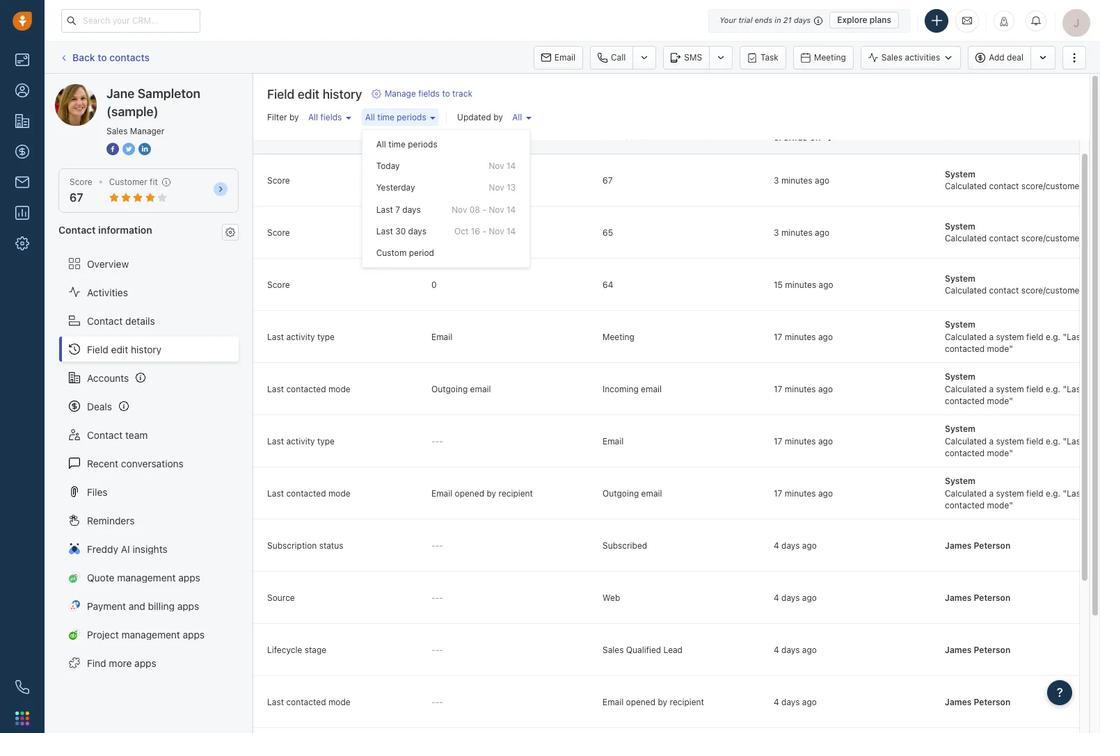 Task type: locate. For each thing, give the bounding box(es) containing it.
2 james peterson from the top
[[945, 593, 1011, 603]]

17 for outgoing email
[[774, 488, 783, 499]]

--- for status
[[432, 541, 443, 551]]

5 calculated from the top
[[945, 384, 987, 394]]

0 vertical spatial contact
[[58, 224, 96, 236]]

2 3 from the top
[[774, 227, 779, 238]]

type
[[317, 332, 335, 342], [317, 436, 335, 447]]

4 for sales qualified lead
[[774, 645, 779, 655]]

freshworks switcher image
[[15, 712, 29, 726]]

1 peterson from the top
[[974, 541, 1011, 551]]

field up accounts
[[87, 344, 108, 355]]

contact for 67
[[989, 181, 1019, 192]]

17 for incoming email
[[774, 384, 783, 394]]

to left track
[[442, 88, 450, 99]]

contact
[[58, 224, 96, 236], [87, 315, 123, 327], [87, 429, 123, 441]]

score/customer for 65
[[1022, 233, 1083, 244]]

0 vertical spatial type
[[317, 332, 335, 342]]

2 horizontal spatial sales
[[882, 52, 903, 63]]

last activity type
[[267, 332, 335, 342], [267, 436, 335, 447]]

17
[[774, 332, 783, 342], [774, 384, 783, 394], [774, 436, 783, 447], [774, 488, 783, 499]]

e.g. for meeting
[[1046, 332, 1061, 342]]

calculated for incoming email
[[945, 384, 987, 394]]

--- for activity
[[432, 436, 443, 447]]

nov 14
[[489, 161, 516, 171]]

4 system calculated a system field e.g. "last contacted mode" from the top
[[945, 476, 1084, 511]]

2 e.g. from the top
[[1046, 384, 1061, 394]]

4 4 from the top
[[774, 697, 779, 708]]

1 james from the top
[[945, 541, 972, 551]]

2 17 from the top
[[774, 384, 783, 394]]

2 last activity type from the top
[[267, 436, 335, 447]]

0 horizontal spatial opened
[[455, 488, 484, 499]]

3 --- from the top
[[432, 593, 443, 603]]

score for 67
[[267, 175, 290, 186]]

ago for incoming email
[[818, 384, 833, 394]]

1 vertical spatial field edit history
[[87, 344, 162, 355]]

1 vertical spatial management
[[121, 629, 180, 641]]

15 minutes ago
[[774, 279, 834, 290]]

1 calculated from the top
[[945, 181, 987, 192]]

2 vertical spatial contact
[[989, 285, 1019, 296]]

0 vertical spatial edit
[[298, 87, 320, 102]]

sampleton down "contacts"
[[107, 84, 155, 95]]

3 minutes ago down updated on
[[774, 175, 830, 186]]

0 vertical spatial last contacted mode
[[267, 384, 351, 394]]

customer fit
[[109, 177, 158, 187]]

opened
[[455, 488, 484, 499], [626, 697, 656, 708]]

calculated for 65
[[945, 233, 987, 244]]

2 horizontal spatial to
[[641, 133, 651, 141]]

0 vertical spatial 3 minutes ago
[[774, 175, 830, 186]]

nov up nov 13
[[489, 161, 504, 171]]

jane down back
[[83, 84, 104, 95]]

4 --- from the top
[[432, 645, 443, 655]]

7 calculated from the top
[[945, 488, 987, 499]]

james
[[945, 541, 972, 551], [945, 593, 972, 603], [945, 645, 972, 655], [945, 697, 972, 708]]

all time periods down manage
[[365, 112, 426, 123]]

2 vertical spatial mode
[[328, 697, 351, 708]]

last contacted mode for outgoing email
[[267, 384, 351, 394]]

outgoing
[[432, 384, 468, 394], [603, 488, 639, 499]]

james peterson for web
[[945, 593, 1011, 603]]

mode" for outgoing email
[[987, 500, 1013, 511]]

source
[[267, 593, 295, 603]]

history down details
[[131, 344, 162, 355]]

ago for 65
[[815, 227, 830, 238]]

2 vertical spatial sales
[[603, 645, 624, 655]]

3 james peterson from the top
[[945, 645, 1011, 655]]

all
[[512, 112, 522, 123], [308, 112, 318, 123], [365, 112, 375, 123], [376, 139, 386, 150]]

1 horizontal spatial 67
[[603, 175, 613, 186]]

3 "last from the top
[[1063, 436, 1084, 447]]

0 vertical spatial outgoing email
[[432, 384, 491, 394]]

14 for oct 16 - nov 14
[[507, 226, 516, 236]]

4 james peterson from the top
[[945, 697, 1011, 708]]

sales up "facebook circled" image
[[106, 126, 128, 136]]

1 score/customer from the top
[[1022, 181, 1083, 192]]

0 vertical spatial last activity type
[[267, 332, 335, 342]]

3 4 days ago from the top
[[774, 645, 817, 655]]

meeting up incoming
[[603, 332, 635, 342]]

fields right filter by
[[321, 112, 342, 123]]

calculated
[[945, 181, 987, 192], [945, 233, 987, 244], [945, 285, 987, 296], [945, 332, 987, 342], [945, 384, 987, 394], [945, 436, 987, 447], [945, 488, 987, 499]]

3 score/customer from the top
[[1022, 285, 1083, 296]]

2 vertical spatial 14
[[507, 226, 516, 236]]

2 calculated from the top
[[945, 233, 987, 244]]

all up name
[[308, 112, 318, 123]]

08
[[470, 204, 480, 215]]

2 activity from the top
[[286, 436, 315, 447]]

67 up "contact information" at the left
[[70, 192, 83, 204]]

lead
[[664, 645, 683, 655]]

2 score/customer from the top
[[1022, 233, 1083, 244]]

0 vertical spatial 14
[[507, 161, 516, 171]]

system for 64
[[945, 274, 976, 284]]

1 vertical spatial 67
[[70, 192, 83, 204]]

1 horizontal spatial to
[[442, 88, 450, 99]]

sales left activities
[[882, 52, 903, 63]]

edit up all fields on the top of page
[[298, 87, 320, 102]]

0 vertical spatial recipient
[[499, 488, 533, 499]]

2 mode" from the top
[[987, 396, 1013, 406]]

system for meeting
[[996, 332, 1024, 342]]

2 field from the top
[[1027, 384, 1044, 394]]

2 vertical spatial to
[[641, 133, 651, 141]]

updated on
[[774, 133, 821, 142]]

time up today
[[389, 139, 406, 150]]

1 vertical spatial score/customer
[[1022, 233, 1083, 244]]

2 horizontal spatial updated
[[945, 133, 979, 141]]

0 vertical spatial all time periods
[[365, 112, 426, 123]]

0 horizontal spatial field edit history
[[87, 344, 162, 355]]

type for email
[[317, 332, 335, 342]]

fit
[[150, 177, 158, 187], [1085, 181, 1093, 192], [1085, 233, 1093, 244], [1085, 285, 1093, 296]]

email
[[470, 384, 491, 394], [641, 384, 662, 394], [641, 488, 662, 499]]

system calculated a system field e.g. "last contacted mode" for meeting
[[945, 320, 1084, 354]]

6 calculated from the top
[[945, 436, 987, 447]]

2 system from the top
[[945, 221, 976, 232]]

4 17 from the top
[[774, 488, 783, 499]]

payment
[[87, 600, 126, 612]]

jane inside jane sampleton (sample) sales manager
[[106, 86, 135, 101]]

sales left qualified
[[603, 645, 624, 655]]

65
[[603, 227, 613, 238]]

history
[[323, 87, 362, 102], [131, 344, 162, 355]]

ago for web
[[802, 593, 817, 603]]

to
[[98, 51, 107, 63], [442, 88, 450, 99], [641, 133, 651, 141]]

system calculated a system field e.g. "last contacted mode"
[[945, 320, 1084, 354], [945, 372, 1084, 406], [945, 424, 1084, 458], [945, 476, 1084, 511]]

james peterson for email opened by recipient
[[945, 697, 1011, 708]]

7
[[395, 204, 400, 215]]

0 vertical spatial meeting
[[814, 52, 846, 62]]

2 14 from the top
[[507, 204, 516, 215]]

4
[[774, 541, 779, 551], [774, 593, 779, 603], [774, 645, 779, 655], [774, 697, 779, 708]]

history up 'all fields' link
[[323, 87, 362, 102]]

in
[[775, 15, 781, 24]]

add
[[989, 52, 1005, 63]]

add deal button
[[968, 46, 1031, 69]]

manager
[[130, 126, 164, 136]]

sales activities
[[882, 52, 941, 63]]

1 vertical spatial 3
[[774, 227, 779, 238]]

4 calculated from the top
[[945, 332, 987, 342]]

(sample) down jane sampleton (sample)
[[106, 104, 158, 119]]

peterson for subscribed
[[974, 541, 1011, 551]]

fit for 64
[[1085, 285, 1093, 296]]

14 up 13
[[507, 161, 516, 171]]

0 horizontal spatial email opened by recipient
[[432, 488, 533, 499]]

field edit history down contact details
[[87, 344, 162, 355]]

contact for contact team
[[87, 429, 123, 441]]

add deal
[[989, 52, 1024, 63]]

4 system from the top
[[996, 488, 1024, 499]]

stage
[[305, 645, 326, 655]]

3
[[774, 175, 779, 186], [774, 227, 779, 238]]

1 vertical spatial fields
[[321, 112, 342, 123]]

all up today
[[376, 139, 386, 150]]

0 vertical spatial management
[[117, 572, 176, 584]]

1 horizontal spatial meeting
[[814, 52, 846, 62]]

email for email opened by recipient
[[641, 488, 662, 499]]

all time periods inside dropdown button
[[365, 112, 426, 123]]

score/customer for 64
[[1022, 285, 1083, 296]]

minutes for outgoing email
[[785, 488, 816, 499]]

field
[[1027, 332, 1044, 342], [1027, 384, 1044, 394], [1027, 436, 1044, 447], [1027, 488, 1044, 499]]

1 vertical spatial edit
[[111, 344, 128, 355]]

1 vertical spatial periods
[[408, 139, 438, 150]]

periods down all time periods dropdown button
[[408, 139, 438, 150]]

time down manage
[[377, 112, 395, 123]]

0 vertical spatial email opened by recipient
[[432, 488, 533, 499]]

apps up payment and billing apps
[[178, 572, 200, 584]]

1 vertical spatial history
[[131, 344, 162, 355]]

4 days ago for subscribed
[[774, 541, 817, 551]]

contact down 67 button
[[58, 224, 96, 236]]

(sample) for jane sampleton (sample) sales manager
[[106, 104, 158, 119]]

field name
[[267, 133, 311, 141]]

1 horizontal spatial sales
[[603, 645, 624, 655]]

3 e.g. from the top
[[1046, 436, 1061, 447]]

1 vertical spatial contact
[[989, 233, 1019, 244]]

1 e.g. from the top
[[1046, 332, 1061, 342]]

name
[[290, 133, 311, 141]]

2 17 minutes ago from the top
[[774, 384, 833, 394]]

3 mode" from the top
[[987, 448, 1013, 458]]

nov 08 - nov 14
[[452, 204, 516, 215]]

3 last contacted mode from the top
[[267, 697, 351, 708]]

sales inside jane sampleton (sample) sales manager
[[106, 126, 128, 136]]

1 horizontal spatial outgoing
[[603, 488, 639, 499]]

1 system calculated a system field e.g. "last contacted mode" from the top
[[945, 320, 1084, 354]]

apps for project management apps
[[183, 629, 205, 641]]

3 system calculated contact score/customer fit from the top
[[945, 274, 1093, 296]]

1 last contacted mode from the top
[[267, 384, 351, 394]]

1 james peterson from the top
[[945, 541, 1011, 551]]

meeting down explore
[[814, 52, 846, 62]]

Search your CRM... text field
[[61, 9, 200, 32]]

2 vertical spatial last contacted mode
[[267, 697, 351, 708]]

contact for 65
[[989, 233, 1019, 244]]

time
[[377, 112, 395, 123], [389, 139, 406, 150]]

nov left 13
[[489, 183, 505, 193]]

4 field from the top
[[1027, 488, 1044, 499]]

0 vertical spatial 3
[[774, 175, 779, 186]]

field down filter
[[267, 133, 288, 141]]

1 horizontal spatial email opened by recipient
[[603, 697, 704, 708]]

2 type from the top
[[317, 436, 335, 447]]

last for incoming email
[[267, 384, 284, 394]]

time inside dropdown button
[[377, 112, 395, 123]]

1 17 from the top
[[774, 332, 783, 342]]

sampleton inside jane sampleton (sample) sales manager
[[138, 86, 200, 101]]

edit down contact details
[[111, 344, 128, 355]]

contact for contact details
[[87, 315, 123, 327]]

email inside button
[[555, 52, 576, 62]]

0 vertical spatial opened
[[455, 488, 484, 499]]

1 vertical spatial to
[[442, 88, 450, 99]]

3 peterson from the top
[[974, 645, 1011, 655]]

management down payment and billing apps
[[121, 629, 180, 641]]

system for outgoing email
[[945, 476, 976, 487]]

14 for nov 08 - nov 14
[[507, 204, 516, 215]]

4 a from the top
[[989, 488, 994, 499]]

67 inside 'score 67'
[[70, 192, 83, 204]]

contact down the activities
[[87, 315, 123, 327]]

2 vertical spatial system calculated contact score/customer fit
[[945, 274, 1093, 296]]

freddy
[[87, 543, 118, 555]]

3 field from the top
[[1027, 436, 1044, 447]]

2 contact from the top
[[989, 233, 1019, 244]]

fields for all
[[321, 112, 342, 123]]

3 system from the top
[[996, 436, 1024, 447]]

to right back
[[98, 51, 107, 63]]

minutes for meeting
[[785, 332, 816, 342]]

1 3 minutes ago from the top
[[774, 175, 830, 186]]

5 --- from the top
[[432, 697, 443, 708]]

17 for meeting
[[774, 332, 783, 342]]

1 system from the top
[[945, 169, 976, 180]]

"last for incoming email
[[1063, 384, 1084, 394]]

0 horizontal spatial edit
[[111, 344, 128, 355]]

management up payment and billing apps
[[117, 572, 176, 584]]

field for email
[[1027, 436, 1044, 447]]

1 horizontal spatial fields
[[418, 88, 440, 99]]

3 system from the top
[[945, 274, 976, 284]]

contact team
[[87, 429, 148, 441]]

days
[[794, 15, 811, 24], [403, 204, 421, 215], [408, 226, 427, 236], [782, 541, 800, 551], [782, 593, 800, 603], [782, 645, 800, 655], [782, 697, 800, 708]]

2 "last from the top
[[1063, 384, 1084, 394]]

2 4 from the top
[[774, 593, 779, 603]]

(sample) up manager
[[158, 84, 197, 95]]

system calculated a system field e.g. "last contacted mode" for email
[[945, 424, 1084, 458]]

ago for email
[[818, 436, 833, 447]]

apps right more
[[134, 657, 156, 669]]

system for email
[[996, 436, 1024, 447]]

manage fields to track link
[[372, 88, 473, 100]]

all link
[[509, 109, 535, 126]]

6 system from the top
[[945, 424, 976, 435]]

4 system from the top
[[945, 320, 976, 330]]

4 days ago for sales qualified lead
[[774, 645, 817, 655]]

2 3 minutes ago from the top
[[774, 227, 830, 238]]

4 17 minutes ago from the top
[[774, 488, 833, 499]]

nov left 08
[[452, 204, 467, 215]]

1 "last from the top
[[1063, 332, 1084, 342]]

sampleton up manager
[[138, 86, 200, 101]]

0 horizontal spatial recipient
[[499, 488, 533, 499]]

1 horizontal spatial history
[[323, 87, 362, 102]]

0 vertical spatial mode
[[328, 384, 351, 394]]

all right 'all fields' link
[[365, 112, 375, 123]]

to right changed
[[641, 133, 651, 141]]

field for outgoing email
[[1027, 488, 1044, 499]]

3 4 from the top
[[774, 645, 779, 655]]

3 14 from the top
[[507, 226, 516, 236]]

0 vertical spatial outgoing
[[432, 384, 468, 394]]

peterson for email opened by recipient
[[974, 697, 1011, 708]]

phone element
[[8, 674, 36, 702]]

1 a from the top
[[989, 332, 994, 342]]

periods down manage fields to track link
[[397, 112, 426, 123]]

4 james from the top
[[945, 697, 972, 708]]

3 17 from the top
[[774, 436, 783, 447]]

meeting inside button
[[814, 52, 846, 62]]

system calculated a system field e.g. "last contacted mode" for outgoing email
[[945, 476, 1084, 511]]

4 "last from the top
[[1063, 488, 1084, 499]]

4 mode" from the top
[[987, 500, 1013, 511]]

system for incoming email
[[996, 384, 1024, 394]]

recent
[[87, 458, 118, 469]]

system calculated contact score/customer fit for 67
[[945, 169, 1093, 192]]

64
[[603, 279, 613, 290]]

1 vertical spatial last contacted mode
[[267, 488, 351, 499]]

system calculated contact score/customer fit for 64
[[945, 274, 1093, 296]]

1 vertical spatial sales
[[106, 126, 128, 136]]

1 horizontal spatial opened
[[626, 697, 656, 708]]

1 activity from the top
[[286, 332, 315, 342]]

reminders
[[87, 515, 135, 527]]

system calculated contact score/customer fit for 65
[[945, 221, 1093, 244]]

periods
[[397, 112, 426, 123], [408, 139, 438, 150]]

2 last contacted mode from the top
[[267, 488, 351, 499]]

james for sales qualified lead
[[945, 645, 972, 655]]

system for meeting
[[945, 320, 976, 330]]

14
[[507, 161, 516, 171], [507, 204, 516, 215], [507, 226, 516, 236]]

sales
[[882, 52, 903, 63], [106, 126, 128, 136], [603, 645, 624, 655]]

5 system from the top
[[945, 372, 976, 382]]

0 horizontal spatial to
[[98, 51, 107, 63]]

1 horizontal spatial recipient
[[670, 697, 704, 708]]

3 contact from the top
[[989, 285, 1019, 296]]

1 type from the top
[[317, 332, 335, 342]]

send email image
[[963, 14, 972, 26]]

1 4 from the top
[[774, 541, 779, 551]]

0 vertical spatial sales
[[882, 52, 903, 63]]

1 field from the top
[[1027, 332, 1044, 342]]

1 vertical spatial contact
[[87, 315, 123, 327]]

2 vertical spatial score/customer
[[1022, 285, 1083, 296]]

0 vertical spatial 67
[[603, 175, 613, 186]]

subscribed
[[603, 541, 647, 551]]

last for outgoing email
[[267, 488, 284, 499]]

and
[[129, 600, 145, 612]]

fit for 67
[[1085, 181, 1093, 192]]

0 horizontal spatial meeting
[[603, 332, 635, 342]]

3 minutes ago for 67
[[774, 175, 830, 186]]

0 vertical spatial activity
[[286, 332, 315, 342]]

2 system calculated a system field e.g. "last contacted mode" from the top
[[945, 372, 1084, 406]]

all inside dropdown button
[[365, 112, 375, 123]]

2 mode from the top
[[328, 488, 351, 499]]

4 peterson from the top
[[974, 697, 1011, 708]]

project management apps
[[87, 629, 205, 641]]

to for changed
[[641, 133, 651, 141]]

1 vertical spatial mode
[[328, 488, 351, 499]]

find
[[87, 657, 106, 669]]

james peterson for subscribed
[[945, 541, 1011, 551]]

2 system calculated contact score/customer fit from the top
[[945, 221, 1093, 244]]

0 vertical spatial contact
[[989, 181, 1019, 192]]

--- for stage
[[432, 645, 443, 655]]

lifecycle
[[267, 645, 302, 655]]

2 peterson from the top
[[974, 593, 1011, 603]]

1 vertical spatial updated by
[[945, 133, 991, 141]]

0 vertical spatial field edit history
[[267, 87, 362, 102]]

3 for 67
[[774, 175, 779, 186]]

filter by
[[267, 112, 299, 123]]

7 system from the top
[[945, 476, 976, 487]]

3 minutes ago up 15 minutes ago
[[774, 227, 830, 238]]

field edit history
[[267, 87, 362, 102], [87, 344, 162, 355]]

activities
[[87, 286, 128, 298]]

system
[[996, 332, 1024, 342], [996, 384, 1024, 394], [996, 436, 1024, 447], [996, 488, 1024, 499]]

apps down payment and billing apps
[[183, 629, 205, 641]]

2 a from the top
[[989, 384, 994, 394]]

2 4 days ago from the top
[[774, 593, 817, 603]]

1 vertical spatial 3 minutes ago
[[774, 227, 830, 238]]

0 horizontal spatial 67
[[70, 192, 83, 204]]

0 horizontal spatial updated
[[457, 112, 491, 123]]

apps
[[178, 572, 200, 584], [177, 600, 199, 612], [183, 629, 205, 641], [134, 657, 156, 669]]

minutes for 64
[[785, 279, 817, 290]]

2 --- from the top
[[432, 541, 443, 551]]

0 vertical spatial updated by
[[457, 112, 503, 123]]

17 minutes ago for outgoing email
[[774, 488, 833, 499]]

calculated for outgoing email
[[945, 488, 987, 499]]

1 4 days ago from the top
[[774, 541, 817, 551]]

score 67
[[70, 177, 92, 204]]

---
[[432, 436, 443, 447], [432, 541, 443, 551], [432, 593, 443, 603], [432, 645, 443, 655], [432, 697, 443, 708]]

all time periods
[[365, 112, 426, 123], [376, 139, 438, 150]]

14 down nov 08 - nov 14
[[507, 226, 516, 236]]

2 system from the top
[[996, 384, 1024, 394]]

0 vertical spatial to
[[98, 51, 107, 63]]

period
[[409, 248, 434, 258]]

3 system calculated a system field e.g. "last contacted mode" from the top
[[945, 424, 1084, 458]]

peterson
[[974, 541, 1011, 551], [974, 593, 1011, 603], [974, 645, 1011, 655], [974, 697, 1011, 708]]

0 horizontal spatial history
[[131, 344, 162, 355]]

email
[[555, 52, 576, 62], [432, 332, 453, 342], [603, 436, 624, 447], [432, 488, 453, 499], [603, 697, 624, 708]]

1 system from the top
[[996, 332, 1024, 342]]

1 vertical spatial 14
[[507, 204, 516, 215]]

0 vertical spatial system calculated contact score/customer fit
[[945, 169, 1093, 192]]

67 down changed
[[603, 175, 613, 186]]

0 horizontal spatial jane
[[83, 84, 104, 95]]

1 mode" from the top
[[987, 344, 1013, 354]]

3 down updated on
[[774, 175, 779, 186]]

1 vertical spatial system calculated contact score/customer fit
[[945, 221, 1093, 244]]

(sample) inside jane sampleton (sample) sales manager
[[106, 104, 158, 119]]

1 --- from the top
[[432, 436, 443, 447]]

field up filter by
[[267, 87, 295, 102]]

0 vertical spatial fields
[[418, 88, 440, 99]]

fields right manage
[[418, 88, 440, 99]]

call button
[[590, 46, 633, 69]]

system for outgoing email
[[996, 488, 1024, 499]]

team
[[125, 429, 148, 441]]

0 vertical spatial periods
[[397, 112, 426, 123]]

james peterson for sales qualified lead
[[945, 645, 1011, 655]]

all up nov 14
[[512, 112, 522, 123]]

sampleton
[[107, 84, 155, 95], [138, 86, 200, 101]]

1 vertical spatial (sample)
[[106, 104, 158, 119]]

1 system calculated contact score/customer fit from the top
[[945, 169, 1093, 192]]

contacted
[[945, 344, 985, 354], [286, 384, 326, 394], [945, 396, 985, 406], [945, 448, 985, 458], [286, 488, 326, 499], [945, 500, 985, 511], [286, 697, 326, 708]]

mode for outgoing email
[[328, 384, 351, 394]]

field
[[267, 87, 295, 102], [267, 133, 288, 141], [87, 344, 108, 355]]

1 mode from the top
[[328, 384, 351, 394]]

0 horizontal spatial sales
[[106, 126, 128, 136]]

3 mode from the top
[[328, 697, 351, 708]]

2 james from the top
[[945, 593, 972, 603]]

explore
[[837, 15, 868, 25]]

0
[[432, 279, 437, 290]]

"last
[[1063, 332, 1084, 342], [1063, 384, 1084, 394], [1063, 436, 1084, 447], [1063, 488, 1084, 499]]

3 up the 15
[[774, 227, 779, 238]]

1 vertical spatial type
[[317, 436, 335, 447]]

3 calculated from the top
[[945, 285, 987, 296]]

4 days ago for web
[[774, 593, 817, 603]]

1 horizontal spatial outgoing email
[[603, 488, 662, 499]]

0 horizontal spatial fields
[[321, 112, 342, 123]]

0 vertical spatial score/customer
[[1022, 181, 1083, 192]]

1 17 minutes ago from the top
[[774, 332, 833, 342]]

field edit history up all fields on the top of page
[[267, 87, 362, 102]]

1 3 from the top
[[774, 175, 779, 186]]

sales activities button
[[861, 46, 968, 69], [861, 46, 961, 69]]

value
[[471, 133, 494, 141]]

contact up recent
[[87, 429, 123, 441]]

1 horizontal spatial jane
[[106, 86, 135, 101]]

accounts
[[87, 372, 129, 384]]

(sample)
[[158, 84, 197, 95], [106, 104, 158, 119]]

jane down "contacts"
[[106, 86, 135, 101]]

minutes for email
[[785, 436, 816, 447]]

1 contact from the top
[[989, 181, 1019, 192]]

4 e.g. from the top
[[1046, 488, 1061, 499]]

1 vertical spatial time
[[389, 139, 406, 150]]

1 last activity type from the top
[[267, 332, 335, 342]]

14 down 13
[[507, 204, 516, 215]]

3 17 minutes ago from the top
[[774, 436, 833, 447]]

1 vertical spatial activity
[[286, 436, 315, 447]]

ago
[[815, 175, 830, 186], [815, 227, 830, 238], [819, 279, 834, 290], [818, 332, 833, 342], [818, 384, 833, 394], [818, 436, 833, 447], [818, 488, 833, 499], [802, 541, 817, 551], [802, 593, 817, 603], [802, 645, 817, 655], [802, 697, 817, 708]]

all time periods down all time periods dropdown button
[[376, 139, 438, 150]]

4 4 days ago from the top
[[774, 697, 817, 708]]

contact
[[989, 181, 1019, 192], [989, 233, 1019, 244], [989, 285, 1019, 296]]



Task type: vqa. For each thing, say whether or not it's contained in the screenshot.


Task type: describe. For each thing, give the bounding box(es) containing it.
a for email
[[989, 436, 994, 447]]

all fields
[[308, 112, 342, 123]]

jane for jane sampleton (sample) sales manager
[[106, 86, 135, 101]]

nov for nov 13
[[489, 183, 505, 193]]

sms
[[684, 52, 702, 62]]

system for 65
[[945, 221, 976, 232]]

freddy ai insights
[[87, 543, 168, 555]]

deal
[[1007, 52, 1024, 63]]

call link
[[590, 46, 633, 69]]

call
[[611, 52, 626, 62]]

17 minutes ago for meeting
[[774, 332, 833, 342]]

on
[[810, 133, 821, 142]]

periods inside dropdown button
[[397, 112, 426, 123]]

incoming email
[[603, 384, 662, 394]]

"last for meeting
[[1063, 332, 1084, 342]]

"last for outgoing email
[[1063, 488, 1084, 499]]

phone image
[[15, 681, 29, 695]]

last 30 days
[[376, 226, 427, 236]]

3 for 65
[[774, 227, 779, 238]]

james for subscribed
[[945, 541, 972, 551]]

17 for email
[[774, 436, 783, 447]]

billing
[[148, 600, 175, 612]]

1 vertical spatial meeting
[[603, 332, 635, 342]]

fit for 65
[[1085, 233, 1093, 244]]

calculated for email
[[945, 436, 987, 447]]

sales for sales qualified lead
[[603, 645, 624, 655]]

incoming
[[603, 384, 639, 394]]

0 horizontal spatial outgoing email
[[432, 384, 491, 394]]

management for quote
[[117, 572, 176, 584]]

last activity type for email
[[267, 332, 335, 342]]

last for email opened by recipient
[[267, 697, 284, 708]]

your
[[720, 15, 737, 24]]

67 button
[[70, 192, 83, 204]]

4 days ago for email opened by recipient
[[774, 697, 817, 708]]

previous value
[[432, 133, 494, 141]]

system for email
[[945, 424, 976, 435]]

mode" for meeting
[[987, 344, 1013, 354]]

ago for email opened by recipient
[[802, 697, 817, 708]]

find more apps
[[87, 657, 156, 669]]

your trial ends in 21 days
[[720, 15, 811, 24]]

16
[[471, 226, 480, 236]]

2 vertical spatial field
[[87, 344, 108, 355]]

apps for find more apps
[[134, 657, 156, 669]]

changed
[[603, 133, 639, 141]]

minutes for 67
[[782, 175, 813, 186]]

ago for meeting
[[818, 332, 833, 342]]

1 horizontal spatial updated
[[774, 133, 808, 142]]

13
[[507, 183, 516, 193]]

activity for email
[[286, 332, 315, 342]]

ago for subscribed
[[802, 541, 817, 551]]

(sample) for jane sampleton (sample)
[[158, 84, 197, 95]]

mode for email opened by recipient
[[328, 488, 351, 499]]

minutes for 65
[[782, 227, 813, 238]]

details
[[125, 315, 155, 327]]

recent conversations
[[87, 458, 184, 469]]

explore plans
[[837, 15, 892, 25]]

a for meeting
[[989, 332, 994, 342]]

3 minutes ago for 65
[[774, 227, 830, 238]]

quote management apps
[[87, 572, 200, 584]]

customer
[[109, 177, 147, 187]]

previous
[[432, 133, 469, 141]]

"last for email
[[1063, 436, 1084, 447]]

nov for nov 08 - nov 14
[[452, 204, 467, 215]]

custom period
[[376, 248, 434, 258]]

insights
[[133, 543, 168, 555]]

yesterday
[[376, 183, 415, 193]]

1 horizontal spatial field edit history
[[267, 87, 362, 102]]

quote
[[87, 572, 114, 584]]

back
[[72, 51, 95, 63]]

ago for sales qualified lead
[[802, 645, 817, 655]]

facebook circled image
[[106, 142, 119, 157]]

apps for quote management apps
[[178, 572, 200, 584]]

all time periods button
[[362, 109, 439, 126]]

track
[[452, 88, 473, 99]]

nov for nov 14
[[489, 161, 504, 171]]

changed to
[[603, 133, 651, 141]]

1 horizontal spatial updated by
[[945, 133, 991, 141]]

jane sampleton (sample)
[[83, 84, 197, 95]]

0 horizontal spatial outgoing
[[432, 384, 468, 394]]

ago for 67
[[815, 175, 830, 186]]

conversations
[[121, 458, 184, 469]]

system calculated a system field e.g. "last contacted mode" for incoming email
[[945, 372, 1084, 406]]

mng settings image
[[226, 227, 235, 237]]

manage fields to track
[[385, 88, 473, 99]]

nov right 08
[[489, 204, 504, 215]]

mode" for email
[[987, 448, 1013, 458]]

status
[[319, 541, 343, 551]]

email button
[[534, 46, 583, 69]]

linkedin circled image
[[139, 142, 151, 157]]

sampleton for jane sampleton (sample)
[[107, 84, 155, 95]]

calculated for 64
[[945, 285, 987, 296]]

17 minutes ago for email
[[774, 436, 833, 447]]

activities
[[905, 52, 941, 63]]

30
[[395, 226, 406, 236]]

--- for contacted
[[432, 697, 443, 708]]

15
[[774, 279, 783, 290]]

1 vertical spatial opened
[[626, 697, 656, 708]]

1 vertical spatial outgoing email
[[603, 488, 662, 499]]

1 vertical spatial all time periods
[[376, 139, 438, 150]]

filter
[[267, 112, 287, 123]]

ends
[[755, 15, 773, 24]]

explore plans link
[[830, 12, 899, 29]]

peterson for sales qualified lead
[[974, 645, 1011, 655]]

manage
[[385, 88, 416, 99]]

task
[[761, 52, 779, 62]]

sales for sales activities
[[882, 52, 903, 63]]

back to contacts link
[[58, 46, 150, 68]]

payment and billing apps
[[87, 600, 199, 612]]

0 vertical spatial field
[[267, 87, 295, 102]]

last 7 days
[[376, 204, 421, 215]]

custom
[[376, 248, 407, 258]]

peterson for web
[[974, 593, 1011, 603]]

1 vertical spatial recipient
[[670, 697, 704, 708]]

project
[[87, 629, 119, 641]]

0 vertical spatial history
[[323, 87, 362, 102]]

information
[[98, 224, 152, 236]]

ai
[[121, 543, 130, 555]]

meeting button
[[793, 46, 854, 69]]

0 horizontal spatial updated by
[[457, 112, 503, 123]]

sampleton for jane sampleton (sample) sales manager
[[138, 86, 200, 101]]

all fields link
[[305, 109, 355, 126]]

management for project
[[121, 629, 180, 641]]

e.g. for email
[[1046, 436, 1061, 447]]

jane for jane sampleton (sample)
[[83, 84, 104, 95]]

contacts
[[109, 51, 150, 63]]

1 horizontal spatial edit
[[298, 87, 320, 102]]

21
[[784, 15, 792, 24]]

apps right billing
[[177, 600, 199, 612]]

field for meeting
[[1027, 332, 1044, 342]]

a for incoming email
[[989, 384, 994, 394]]

ago for outgoing email
[[818, 488, 833, 499]]

overview
[[87, 258, 129, 270]]

1 vertical spatial email opened by recipient
[[603, 697, 704, 708]]

subscription
[[267, 541, 317, 551]]

last for meeting
[[267, 332, 284, 342]]

files
[[87, 486, 108, 498]]

sms button
[[664, 46, 709, 69]]

contact information
[[58, 224, 152, 236]]

score for 64
[[267, 279, 290, 290]]

calculated for 67
[[945, 181, 987, 192]]

mode" for incoming email
[[987, 396, 1013, 406]]

system for incoming email
[[945, 372, 976, 382]]

contact for contact information
[[58, 224, 96, 236]]

ago for 64
[[819, 279, 834, 290]]

nov right "16"
[[489, 226, 504, 236]]

1 vertical spatial field
[[267, 133, 288, 141]]

deals
[[87, 401, 112, 412]]

qualified
[[626, 645, 661, 655]]

james for email opened by recipient
[[945, 697, 972, 708]]

trial
[[739, 15, 753, 24]]

17 minutes ago for incoming email
[[774, 384, 833, 394]]

more
[[109, 657, 132, 669]]

4 for web
[[774, 593, 779, 603]]

twitter circled image
[[122, 142, 135, 157]]

e.g. for outgoing email
[[1046, 488, 1061, 499]]

oct 16 - nov 14
[[454, 226, 516, 236]]

minutes for incoming email
[[785, 384, 816, 394]]

last activity type for ---
[[267, 436, 335, 447]]

1 14 from the top
[[507, 161, 516, 171]]

4 for email opened by recipient
[[774, 697, 779, 708]]

sales qualified lead
[[603, 645, 683, 655]]

last for email
[[267, 436, 284, 447]]

to for back
[[98, 51, 107, 63]]



